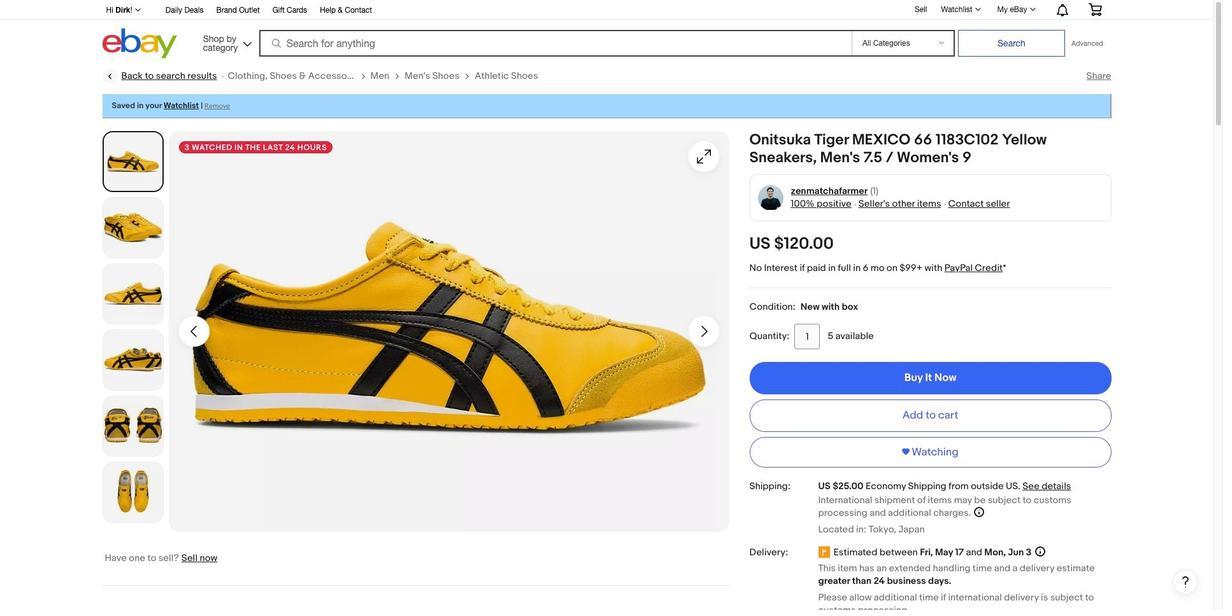 Task type: describe. For each thing, give the bounding box(es) containing it.
account navigation
[[99, 0, 1111, 20]]

picture 1 of 6 image
[[105, 134, 161, 190]]

picture 5 of 6 image
[[103, 397, 163, 457]]

Search for anything text field
[[261, 31, 849, 55]]

delivery alert flag image
[[818, 547, 834, 560]]

picture 2 of 6 image
[[103, 198, 163, 258]]



Task type: vqa. For each thing, say whether or not it's contained in the screenshot.
$12.00
no



Task type: locate. For each thing, give the bounding box(es) containing it.
your shopping cart image
[[1088, 3, 1103, 16]]

None submit
[[958, 30, 1065, 57]]

banner
[[99, 0, 1111, 62]]

picture 6 of 6 image
[[103, 463, 163, 523]]

help, opens dialogs image
[[1179, 576, 1192, 589]]

my ebay image
[[1030, 8, 1036, 11]]

picture 3 of 6 image
[[103, 264, 163, 324]]

watchlist image
[[975, 8, 981, 11]]

None text field
[[795, 324, 820, 350]]

picture 4 of 6 image
[[103, 331, 163, 391]]

onitsuka tiger mexico 66 1183c102 yellow sneakers, men's 7.5 / women's 9 - picture 1 of 6 image
[[169, 131, 729, 533]]



